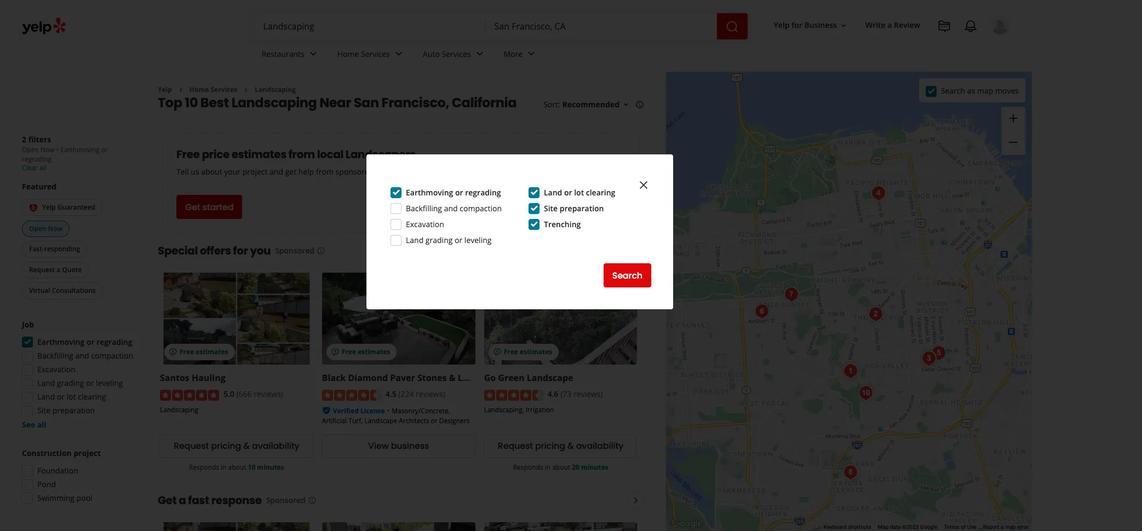 Task type: vqa. For each thing, say whether or not it's contained in the screenshot.
Services to the middle
yes



Task type: describe. For each thing, give the bounding box(es) containing it.
get started button
[[176, 195, 242, 219]]

1 vertical spatial site
[[37, 406, 50, 416]]

your
[[224, 167, 241, 177]]

santos hauling link
[[160, 372, 226, 384]]

keyboard
[[824, 524, 847, 530]]

keyboard shortcuts button
[[824, 524, 871, 531]]

offers
[[200, 243, 231, 259]]

1 horizontal spatial 10
[[248, 463, 255, 472]]

get
[[285, 167, 296, 177]]

francisco,
[[382, 94, 449, 112]]

free estimates link for hauling
[[160, 273, 313, 365]]

tell
[[176, 167, 189, 177]]

clearing inside search dialog
[[586, 187, 615, 198]]

4.6 (73 reviews)
[[548, 389, 603, 400]]

in for hauling
[[221, 463, 226, 472]]

request pricing & availability button for santos hauling
[[160, 434, 313, 458]]

free estimates link for diamond
[[322, 273, 475, 365]]

0 horizontal spatial backfilling and compaction
[[37, 351, 133, 362]]

group containing job
[[19, 320, 136, 431]]

next image
[[630, 494, 643, 507]]

regrading inside earthmoving or regrading
[[22, 155, 52, 164]]

masonry/concrete, artificial turf, landscape architects or designers
[[322, 406, 470, 426]]

construction
[[22, 449, 72, 459]]

zoom in image
[[1007, 112, 1020, 125]]

site inside search dialog
[[544, 203, 558, 214]]

1 horizontal spatial landscape
[[458, 372, 504, 384]]

responds for hauling
[[189, 463, 219, 472]]

1 vertical spatial site preparation
[[37, 406, 95, 416]]

estimates for santos hauling
[[196, 348, 228, 357]]

masonry/concrete,
[[392, 406, 450, 416]]

clear all link
[[22, 164, 46, 173]]

yelp for yelp guaranteed
[[42, 203, 56, 212]]

map for error
[[1005, 524, 1016, 530]]

free price estimates from local landscapers image
[[521, 160, 576, 214]]

more
[[504, 49, 523, 59]]

16 chevron down v2 image
[[839, 21, 848, 30]]

foundation
[[37, 466, 78, 477]]

earthmoving inside earthmoving or regrading
[[60, 146, 99, 155]]

projects image
[[938, 20, 951, 33]]

excavation inside search dialog
[[406, 219, 444, 230]]

2 vertical spatial and
[[75, 351, 89, 362]]

request inside featured 'group'
[[29, 266, 55, 275]]

1 vertical spatial from
[[316, 167, 334, 177]]

land grading or leveling inside 'group'
[[37, 379, 123, 389]]

free price estimates from local landscapers tell us about your project and get help from sponsored businesses.
[[176, 147, 417, 177]]

pond
[[37, 480, 56, 490]]

clear all
[[22, 164, 46, 173]]

santos hauling
[[160, 372, 226, 384]]

pool
[[76, 494, 92, 504]]

1 vertical spatial home services link
[[189, 85, 237, 94]]

yelp guaranteed button
[[22, 199, 102, 216]]

notifications image
[[964, 20, 977, 33]]

availability for go green landscape
[[576, 440, 624, 453]]

use
[[967, 524, 977, 530]]

1 vertical spatial excavation
[[37, 365, 76, 375]]

responds for green
[[513, 463, 543, 472]]

24 chevron down v2 image for home services
[[392, 47, 405, 60]]

20
[[572, 463, 580, 472]]

1 vertical spatial leveling
[[96, 379, 123, 389]]

backfilling and compaction inside search dialog
[[406, 203, 502, 214]]

sponsored for special offers for you
[[275, 246, 315, 256]]

yelp for business button
[[770, 16, 852, 35]]

a for write
[[888, 20, 892, 30]]

started
[[202, 201, 234, 214]]

availability for santos hauling
[[252, 440, 299, 453]]

about inside free price estimates from local landscapers tell us about your project and get help from sponsored businesses.
[[201, 167, 222, 177]]

as
[[967, 85, 975, 96]]

now for open now
[[48, 224, 63, 233]]

turf,
[[349, 416, 363, 426]]

search for search
[[612, 269, 643, 282]]

hauling
[[192, 372, 226, 384]]

liaison landscapes image
[[868, 182, 890, 204]]

green landscape construction image
[[918, 348, 940, 370]]

request pricing & availability for santos hauling
[[174, 440, 299, 453]]

top
[[158, 94, 182, 112]]

grading inside search dialog
[[426, 235, 453, 245]]

16 info v2 image
[[308, 496, 317, 505]]

1 horizontal spatial home services link
[[329, 39, 414, 71]]

(224
[[398, 389, 414, 400]]

1 vertical spatial for
[[233, 243, 248, 259]]

report
[[983, 524, 999, 530]]

logiculture image
[[751, 301, 773, 322]]

yelp link
[[158, 85, 172, 94]]

go green landscape image
[[865, 303, 887, 325]]

data
[[890, 524, 901, 530]]

terms of use link
[[944, 524, 977, 530]]

site preparation inside search dialog
[[544, 203, 604, 214]]

guaranteed
[[57, 203, 95, 212]]

google
[[920, 524, 938, 530]]

sponsored for get a fast response
[[266, 495, 306, 506]]

verified
[[333, 406, 359, 416]]

about for santos hauling
[[228, 463, 246, 472]]

of
[[961, 524, 966, 530]]

report a map error link
[[983, 524, 1029, 530]]

land grading or leveling inside search dialog
[[406, 235, 492, 245]]

24 chevron down v2 image for more
[[525, 47, 538, 60]]

life garden image
[[840, 462, 862, 483]]

request for santos hauling
[[174, 440, 209, 453]]

black diamond paver stones & landscape link
[[322, 372, 504, 384]]

get a fast response
[[158, 493, 262, 508]]

special
[[158, 243, 198, 259]]

green
[[498, 372, 525, 384]]

1 vertical spatial home services
[[189, 85, 237, 94]]

now for open now •
[[40, 146, 55, 155]]

request pricing & availability for go green landscape
[[498, 440, 624, 453]]

5 star rating image
[[160, 390, 219, 401]]

open for open now •
[[22, 146, 39, 155]]

open now •
[[22, 146, 60, 155]]

open now
[[29, 224, 63, 233]]

5.0
[[224, 389, 234, 400]]

or inside masonry/concrete, artificial turf, landscape architects or designers
[[431, 416, 438, 426]]

shortcuts
[[848, 524, 871, 530]]

0 vertical spatial group
[[1001, 107, 1026, 155]]

minutes for santos hauling
[[257, 463, 284, 472]]

16 free estimates v2 image for go
[[493, 348, 502, 357]]

responding
[[44, 245, 80, 254]]

land or lot clearing inside 'group'
[[37, 392, 106, 403]]

& for santos hauling
[[243, 440, 250, 453]]

minutes for go green landscape
[[581, 463, 608, 472]]

view business
[[368, 440, 429, 453]]

0 horizontal spatial services
[[211, 85, 237, 94]]

a for request
[[57, 266, 60, 275]]

black diamond paver stones & landscape
[[322, 372, 504, 384]]

in for green
[[545, 463, 551, 472]]

land or lot clearing inside search dialog
[[544, 187, 615, 198]]

business
[[391, 440, 429, 453]]

group containing construction project
[[19, 449, 136, 508]]

•
[[56, 146, 59, 155]]

us
[[191, 167, 199, 177]]

regrading inside search dialog
[[465, 187, 501, 198]]

24 chevron down v2 image
[[307, 47, 320, 60]]

responds in about 10 minutes
[[189, 463, 284, 472]]

virtual
[[29, 287, 50, 296]]

5.0 (666 reviews)
[[224, 389, 283, 400]]

backfilling inside search dialog
[[406, 203, 442, 214]]

landscaping, irrigation
[[484, 405, 554, 415]]

1 vertical spatial grading
[[57, 379, 84, 389]]

yelp guaranteed
[[42, 203, 95, 212]]

compaction inside search dialog
[[460, 203, 502, 214]]

see all
[[22, 420, 47, 430]]

santos
[[160, 372, 189, 384]]

backfilling inside 'group'
[[37, 351, 73, 362]]

businesses.
[[376, 167, 417, 177]]

16 info v2 image for top 10 best landscaping near san francisco, california
[[636, 100, 644, 109]]

0 vertical spatial 10
[[185, 94, 198, 112]]

(73
[[561, 389, 572, 400]]

clear
[[22, 164, 38, 173]]

free for black
[[342, 348, 356, 357]]

0 vertical spatial earthmoving or regrading
[[22, 146, 108, 164]]

business categories element
[[253, 39, 1010, 71]]

16 yelp guaranteed v2 image
[[29, 204, 38, 213]]

response
[[211, 493, 262, 508]]

search for search as map moves
[[941, 85, 965, 96]]

auto services link
[[414, 39, 495, 71]]

search as map moves
[[941, 85, 1019, 96]]

verified license button
[[333, 405, 385, 416]]

1 vertical spatial compaction
[[91, 351, 133, 362]]

fast-responding button
[[22, 242, 87, 258]]

or inside earthmoving or regrading
[[101, 146, 108, 155]]

virtual consultations
[[29, 287, 96, 296]]

open now button
[[22, 221, 70, 237]]

free estimates for diamond
[[342, 348, 390, 357]]

pricing for go green landscape
[[535, 440, 565, 453]]

special offers for you
[[158, 243, 271, 259]]



Task type: locate. For each thing, give the bounding box(es) containing it.
yelp right 16 yelp guaranteed v2 "image" on the top of page
[[42, 203, 56, 212]]

gerardo mariona image
[[918, 348, 940, 370]]

sponsored right you
[[275, 246, 315, 256]]

reviews) for black diamond paver stones & landscape
[[416, 389, 445, 400]]

earthmoving down the 'businesses.'
[[406, 187, 453, 198]]

about for go green landscape
[[552, 463, 570, 472]]

2 reviews) from the left
[[416, 389, 445, 400]]

get left started
[[185, 201, 200, 214]]

earthmoving inside 'group'
[[37, 337, 85, 348]]

diamond
[[348, 372, 388, 384]]

a right report
[[1001, 524, 1004, 530]]

estimates for black diamond paver stones & landscape
[[358, 348, 390, 357]]

1 vertical spatial and
[[444, 203, 458, 214]]

california
[[452, 94, 517, 112]]

2 horizontal spatial landscape
[[527, 372, 573, 384]]

yelp for yelp "link"
[[158, 85, 172, 94]]

10 right top
[[185, 94, 198, 112]]

free estimates for hauling
[[180, 348, 228, 357]]

1 vertical spatial all
[[37, 420, 47, 430]]

1 vertical spatial map
[[1005, 524, 1016, 530]]

now left •
[[40, 146, 55, 155]]

request pricing & availability button up responds in about 20 minutes
[[484, 434, 637, 458]]

1 24 chevron down v2 image from the left
[[392, 47, 405, 60]]

pricing up responds in about 20 minutes
[[535, 440, 565, 453]]

0 horizontal spatial compaction
[[91, 351, 133, 362]]

santos hauling image
[[840, 360, 862, 382], [840, 360, 862, 382]]

1 horizontal spatial for
[[792, 20, 803, 30]]

and
[[270, 167, 283, 177], [444, 203, 458, 214], [75, 351, 89, 362]]

a right the write on the right top of the page
[[888, 20, 892, 30]]

yelp for business
[[774, 20, 837, 30]]

1 horizontal spatial responds
[[513, 463, 543, 472]]

0 horizontal spatial request pricing & availability
[[174, 440, 299, 453]]

free estimates link for green
[[484, 273, 637, 365]]

1 horizontal spatial reviews)
[[416, 389, 445, 400]]

preparation up trenching
[[560, 203, 604, 214]]

1 vertical spatial open
[[29, 224, 46, 233]]

0 vertical spatial get
[[185, 201, 200, 214]]

1 horizontal spatial &
[[449, 372, 456, 384]]

1 horizontal spatial compaction
[[460, 203, 502, 214]]

search inside search button
[[612, 269, 643, 282]]

2 vertical spatial earthmoving or regrading
[[37, 337, 132, 348]]

free up green
[[504, 348, 518, 357]]

1 vertical spatial lot
[[67, 392, 76, 403]]

all for clear all
[[39, 164, 46, 173]]

strautman gardening pros image
[[781, 284, 803, 305]]

1 responds from the left
[[189, 463, 219, 472]]

search button
[[604, 264, 651, 288]]

0 vertical spatial land grading or leveling
[[406, 235, 492, 245]]

and inside search dialog
[[444, 203, 458, 214]]

2 vertical spatial yelp
[[42, 203, 56, 212]]

grading
[[426, 235, 453, 245], [57, 379, 84, 389]]

1 horizontal spatial about
[[228, 463, 246, 472]]

yelp left "business"
[[774, 20, 790, 30]]

go green landscape link
[[484, 372, 573, 384]]

earthmoving down virtual consultations button
[[37, 337, 85, 348]]

2 request pricing & availability button from the left
[[484, 434, 637, 458]]

construction project
[[22, 449, 101, 459]]

1 16 chevron right v2 image from the left
[[176, 85, 185, 94]]

backfilling and compaction
[[406, 203, 502, 214], [37, 351, 133, 362]]

landscaping,
[[484, 405, 524, 415]]

2 in from the left
[[545, 463, 551, 472]]

free inside free price estimates from local landscapers tell us about your project and get help from sponsored businesses.
[[176, 147, 200, 162]]

0 horizontal spatial free estimates
[[180, 348, 228, 357]]

4.5 star rating image
[[322, 390, 381, 401]]

clearing
[[586, 187, 615, 198], [78, 392, 106, 403]]

reviews) for santos hauling
[[254, 389, 283, 400]]

0 horizontal spatial landscape
[[364, 416, 397, 426]]

free for go
[[504, 348, 518, 357]]

free estimates for green
[[504, 348, 552, 357]]

16 free estimates v2 image for santos
[[169, 348, 178, 357]]

yelp left best
[[158, 85, 172, 94]]

availability up responds in about 10 minutes
[[252, 440, 299, 453]]

1 horizontal spatial backfilling and compaction
[[406, 203, 502, 214]]

lot inside search dialog
[[574, 187, 584, 198]]

2 horizontal spatial services
[[442, 49, 471, 59]]

home services link right top
[[189, 85, 237, 94]]

clearing inside 'group'
[[78, 392, 106, 403]]

request up virtual
[[29, 266, 55, 275]]

map
[[878, 524, 889, 530]]

16 free estimates v2 image
[[169, 348, 178, 357], [331, 348, 340, 357], [493, 348, 502, 357]]

project up foundation
[[74, 449, 101, 459]]

project
[[243, 167, 268, 177], [74, 449, 101, 459]]

site up the see all
[[37, 406, 50, 416]]

lot inside 'group'
[[67, 392, 76, 403]]

restaurants
[[262, 49, 304, 59]]

request a quote
[[29, 266, 82, 275]]

in left the 20
[[545, 463, 551, 472]]

services inside 'link'
[[361, 49, 390, 59]]

open
[[22, 146, 39, 155], [29, 224, 46, 233]]

request pricing & availability button for go green landscape
[[484, 434, 637, 458]]

3 16 free estimates v2 image from the left
[[493, 348, 502, 357]]

help
[[298, 167, 314, 177]]

responds up 'fast'
[[189, 463, 219, 472]]

review
[[894, 20, 920, 30]]

1 vertical spatial land grading or leveling
[[37, 379, 123, 389]]

about right us
[[201, 167, 222, 177]]

0 horizontal spatial request pricing & availability button
[[160, 434, 313, 458]]

preparation inside 'group'
[[52, 406, 95, 416]]

0 vertical spatial now
[[40, 146, 55, 155]]

free for santos
[[180, 348, 194, 357]]

16 chevron right v2 image left 'landscaping' link
[[242, 85, 251, 94]]

pricing for santos hauling
[[211, 440, 241, 453]]

1 free estimates from the left
[[180, 348, 228, 357]]

1 in from the left
[[221, 463, 226, 472]]

landscape up 4.6
[[527, 372, 573, 384]]

1 horizontal spatial regrading
[[97, 337, 132, 348]]

minutes up response on the bottom of the page
[[257, 463, 284, 472]]

land or lot clearing up trenching
[[544, 187, 615, 198]]

verified license
[[333, 406, 385, 416]]

land or lot clearing
[[544, 187, 615, 198], [37, 392, 106, 403]]

1 horizontal spatial search
[[941, 85, 965, 96]]

home services link up "san"
[[329, 39, 414, 71]]

free up black
[[342, 348, 356, 357]]

request for go green landscape
[[498, 440, 533, 453]]

0 horizontal spatial search
[[612, 269, 643, 282]]

1 vertical spatial project
[[74, 449, 101, 459]]

0 horizontal spatial yelp
[[42, 203, 56, 212]]

swimming pool
[[37, 494, 92, 504]]

a inside button
[[57, 266, 60, 275]]

see all button
[[22, 420, 47, 430]]

for left "business"
[[792, 20, 803, 30]]

24 chevron down v2 image for auto services
[[473, 47, 486, 60]]

best
[[200, 94, 229, 112]]

keyboard shortcuts
[[824, 524, 871, 530]]

reviews) down stones at the left of the page
[[416, 389, 445, 400]]

services for 24 chevron down v2 image within home services 'link'
[[361, 49, 390, 59]]

map for moves
[[977, 85, 993, 96]]

site preparation
[[544, 203, 604, 214], [37, 406, 95, 416]]

4.5 (224 reviews)
[[386, 389, 445, 400]]

0 vertical spatial all
[[39, 164, 46, 173]]

16 free estimates v2 image for black
[[331, 348, 340, 357]]

services up "san"
[[361, 49, 390, 59]]

google image
[[669, 517, 705, 531]]

yelp for yelp for business
[[774, 20, 790, 30]]

landscaping link
[[255, 85, 296, 94]]

2 horizontal spatial and
[[444, 203, 458, 214]]

& up responds in about 10 minutes
[[243, 440, 250, 453]]

0 horizontal spatial grading
[[57, 379, 84, 389]]

0 vertical spatial open
[[22, 146, 39, 155]]

map left error
[[1005, 524, 1016, 530]]

stones
[[417, 372, 447, 384]]

2 horizontal spatial regrading
[[465, 187, 501, 198]]

24 chevron down v2 image
[[392, 47, 405, 60], [473, 47, 486, 60], [525, 47, 538, 60]]

0 horizontal spatial 16 free estimates v2 image
[[169, 348, 178, 357]]

land
[[544, 187, 562, 198], [406, 235, 424, 245], [37, 379, 55, 389], [37, 392, 55, 403]]

project inside free price estimates from local landscapers tell us about your project and get help from sponsored businesses.
[[243, 167, 268, 177]]

site preparation up trenching
[[544, 203, 604, 214]]

1 horizontal spatial 16 free estimates v2 image
[[331, 348, 340, 357]]

now inside button
[[48, 224, 63, 233]]

restaurants link
[[253, 39, 329, 71]]

map region
[[606, 68, 1142, 531]]

4.6
[[548, 389, 559, 400]]

irrigation
[[526, 405, 554, 415]]

0 vertical spatial grading
[[426, 235, 453, 245]]

paver
[[390, 372, 415, 384]]

about left the 20
[[552, 463, 570, 472]]

2 horizontal spatial free estimates link
[[484, 273, 637, 365]]

0 horizontal spatial reviews)
[[254, 389, 283, 400]]

preparation inside search dialog
[[560, 203, 604, 214]]

1 horizontal spatial 16 chevron right v2 image
[[242, 85, 251, 94]]

2 free estimates from the left
[[342, 348, 390, 357]]

map right as
[[977, 85, 993, 96]]

24 chevron down v2 image inside more link
[[525, 47, 538, 60]]

a&m hauling & demolition image
[[855, 382, 877, 404]]

get inside get started button
[[185, 201, 200, 214]]

get for get a fast response
[[158, 493, 177, 508]]

regrading inside 'group'
[[97, 337, 132, 348]]

24 chevron down v2 image left auto
[[392, 47, 405, 60]]

16 chevron right v2 image
[[176, 85, 185, 94], [242, 85, 251, 94]]

24 chevron down v2 image right auto services
[[473, 47, 486, 60]]

in
[[221, 463, 226, 472], [545, 463, 551, 472]]

lot
[[574, 187, 584, 198], [67, 392, 76, 403]]

2 free estimates link from the left
[[322, 273, 475, 365]]

2 horizontal spatial reviews)
[[574, 389, 603, 400]]

24 chevron down v2 image inside auto services link
[[473, 47, 486, 60]]

1 pricing from the left
[[211, 440, 241, 453]]

1 horizontal spatial map
[[1005, 524, 1016, 530]]

all right see on the bottom left of page
[[37, 420, 47, 430]]

home services inside home services 'link'
[[337, 49, 390, 59]]

search dialog
[[0, 0, 1142, 531]]

estimates up hauling in the left bottom of the page
[[196, 348, 228, 357]]

24 chevron down v2 image inside home services 'link'
[[392, 47, 405, 60]]

landscape down license
[[364, 416, 397, 426]]

2 horizontal spatial request
[[498, 440, 533, 453]]

2 horizontal spatial &
[[567, 440, 574, 453]]

landscape inside masonry/concrete, artificial turf, landscape architects or designers
[[364, 416, 397, 426]]

0 vertical spatial and
[[270, 167, 283, 177]]

& right stones at the left of the page
[[449, 372, 456, 384]]

a for report
[[1001, 524, 1004, 530]]

1 horizontal spatial home
[[337, 49, 359, 59]]

reviews) right "(666"
[[254, 389, 283, 400]]

1 horizontal spatial request pricing & availability button
[[484, 434, 637, 458]]

sponsored
[[275, 246, 315, 256], [266, 495, 306, 506]]

fast
[[188, 493, 209, 508]]

1 free estimates link from the left
[[160, 273, 313, 365]]

3 24 chevron down v2 image from the left
[[525, 47, 538, 60]]

1 horizontal spatial backfilling
[[406, 203, 442, 214]]

1 vertical spatial yelp
[[158, 85, 172, 94]]

1 vertical spatial regrading
[[465, 187, 501, 198]]

pricing up responds in about 10 minutes
[[211, 440, 241, 453]]

project right 'your'
[[243, 167, 268, 177]]

0 horizontal spatial clearing
[[78, 392, 106, 403]]

free up tell
[[176, 147, 200, 162]]

all for see all
[[37, 420, 47, 430]]

a&m hauling & demolition image
[[855, 382, 877, 404]]

paco landscaping image
[[928, 342, 950, 364]]

0 horizontal spatial 10
[[185, 94, 198, 112]]

0 horizontal spatial request
[[29, 266, 55, 275]]

open inside open now button
[[29, 224, 46, 233]]

estimates inside free price estimates from local landscapers tell us about your project and get help from sponsored businesses.
[[232, 147, 287, 162]]

you
[[250, 243, 271, 259]]

landscapers
[[346, 147, 416, 162]]

0 horizontal spatial home
[[189, 85, 209, 94]]

1 horizontal spatial site
[[544, 203, 558, 214]]

0 horizontal spatial &
[[243, 440, 250, 453]]

terms
[[944, 524, 960, 530]]

1 vertical spatial get
[[158, 493, 177, 508]]

1 vertical spatial group
[[19, 320, 136, 431]]

search image
[[726, 20, 739, 33]]

16 free estimates v2 image up black
[[331, 348, 340, 357]]

responds left the 20
[[513, 463, 543, 472]]

2 responds from the left
[[513, 463, 543, 472]]

services left 'landscaping' link
[[211, 85, 237, 94]]

0 vertical spatial yelp
[[774, 20, 790, 30]]

zoom out image
[[1007, 136, 1020, 149]]

10
[[185, 94, 198, 112], [248, 463, 255, 472]]

1 vertical spatial preparation
[[52, 406, 95, 416]]

0 horizontal spatial map
[[977, 85, 993, 96]]

16 chevron right v2 image for home services
[[176, 85, 185, 94]]

landscape up the 4.6 star rating image
[[458, 372, 504, 384]]

0 horizontal spatial minutes
[[257, 463, 284, 472]]

1 reviews) from the left
[[254, 389, 283, 400]]

0 vertical spatial 16 info v2 image
[[636, 100, 644, 109]]

home services up "san"
[[337, 49, 390, 59]]

request pricing & availability button up responds in about 10 minutes
[[160, 434, 313, 458]]

1 horizontal spatial services
[[361, 49, 390, 59]]

request pricing & availability
[[174, 440, 299, 453], [498, 440, 624, 453]]

price
[[202, 147, 229, 162]]

previous image
[[604, 494, 618, 507]]

0 vertical spatial backfilling and compaction
[[406, 203, 502, 214]]

all right clear
[[39, 164, 46, 173]]

home services right top
[[189, 85, 237, 94]]

earthmoving inside search dialog
[[406, 187, 453, 198]]

architects
[[399, 416, 429, 426]]

earthmoving
[[60, 146, 99, 155], [406, 187, 453, 198], [37, 337, 85, 348]]

from up 'help'
[[289, 147, 315, 162]]

2 horizontal spatial free estimates
[[504, 348, 552, 357]]

view business link
[[322, 434, 475, 458]]

16 free estimates v2 image up 'santos'
[[169, 348, 178, 357]]

featured
[[22, 182, 57, 192]]

0 vertical spatial site preparation
[[544, 203, 604, 214]]

free estimates up "go green landscape"
[[504, 348, 552, 357]]

0 horizontal spatial get
[[158, 493, 177, 508]]

search
[[941, 85, 965, 96], [612, 269, 643, 282]]

0 vertical spatial search
[[941, 85, 965, 96]]

0 horizontal spatial and
[[75, 351, 89, 362]]

leveling
[[465, 235, 492, 245], [96, 379, 123, 389]]

3 free estimates link from the left
[[484, 273, 637, 365]]

(666
[[236, 389, 252, 400]]

for inside button
[[792, 20, 803, 30]]

responds in about 20 minutes
[[513, 463, 608, 472]]

get left 'fast'
[[158, 493, 177, 508]]

0 horizontal spatial from
[[289, 147, 315, 162]]

san
[[354, 94, 379, 112]]

group
[[1001, 107, 1026, 155], [19, 320, 136, 431], [19, 449, 136, 508]]

all
[[39, 164, 46, 173], [37, 420, 47, 430]]

earthmoving or regrading inside search dialog
[[406, 187, 501, 198]]

4.6 star rating image
[[484, 390, 543, 401]]

open up fast-
[[29, 224, 46, 233]]

1 16 free estimates v2 image from the left
[[169, 348, 178, 357]]

1 vertical spatial clearing
[[78, 392, 106, 403]]

& up the 20
[[567, 440, 574, 453]]

yelp inside featured 'group'
[[42, 203, 56, 212]]

get started
[[185, 201, 234, 214]]

free estimates up the diamond
[[342, 348, 390, 357]]

0 vertical spatial home services link
[[329, 39, 414, 71]]

featured group
[[20, 182, 136, 302]]

earthmoving right •
[[60, 146, 99, 155]]

16 free estimates v2 image up go
[[493, 348, 502, 357]]

0 vertical spatial excavation
[[406, 219, 444, 230]]

free estimates up hauling in the left bottom of the page
[[180, 348, 228, 357]]

from down local
[[316, 167, 334, 177]]

business
[[805, 20, 837, 30]]

go green landscape image
[[865, 303, 887, 325]]

close image
[[637, 178, 650, 192]]

services right auto
[[442, 49, 471, 59]]

yelp inside user actions element
[[774, 20, 790, 30]]

estimates up the diamond
[[358, 348, 390, 357]]

minutes right the 20
[[581, 463, 608, 472]]

request down landscaping, irrigation at the bottom
[[498, 440, 533, 453]]

home
[[337, 49, 359, 59], [189, 85, 209, 94]]

1 horizontal spatial pricing
[[535, 440, 565, 453]]

0 horizontal spatial 16 info v2 image
[[317, 247, 326, 255]]

1 horizontal spatial grading
[[426, 235, 453, 245]]

0 horizontal spatial in
[[221, 463, 226, 472]]

site up trenching
[[544, 203, 558, 214]]

2 pricing from the left
[[535, 440, 565, 453]]

0 horizontal spatial excavation
[[37, 365, 76, 375]]

1 request pricing & availability from the left
[[174, 440, 299, 453]]

license
[[360, 406, 385, 416]]

request pricing & availability up responds in about 10 minutes
[[174, 440, 299, 453]]

1 request pricing & availability button from the left
[[160, 434, 313, 458]]

yelp
[[774, 20, 790, 30], [158, 85, 172, 94], [42, 203, 56, 212]]

request
[[29, 266, 55, 275], [174, 440, 209, 453], [498, 440, 533, 453]]

2 horizontal spatial about
[[552, 463, 570, 472]]

None search field
[[254, 13, 750, 39]]

2 availability from the left
[[576, 440, 624, 453]]

2 request pricing & availability from the left
[[498, 440, 624, 453]]

open down the 2 filters
[[22, 146, 39, 155]]

a left quote
[[57, 266, 60, 275]]

estimates for go green landscape
[[520, 348, 552, 357]]

write
[[866, 20, 886, 30]]

and inside free price estimates from local landscapers tell us about your project and get help from sponsored businesses.
[[270, 167, 283, 177]]

for left you
[[233, 243, 248, 259]]

0 horizontal spatial site
[[37, 406, 50, 416]]

3 free estimates from the left
[[504, 348, 552, 357]]

auto services
[[423, 49, 471, 59]]

regrading
[[22, 155, 52, 164], [465, 187, 501, 198], [97, 337, 132, 348]]

home inside 'link'
[[337, 49, 359, 59]]

2 24 chevron down v2 image from the left
[[473, 47, 486, 60]]

16 verified v2 image
[[322, 406, 331, 415]]

free up santos hauling link
[[180, 348, 194, 357]]

estimates up 'your'
[[232, 147, 287, 162]]

sponsored
[[336, 167, 374, 177]]

in up response on the bottom of the page
[[221, 463, 226, 472]]

site
[[544, 203, 558, 214], [37, 406, 50, 416]]

go
[[484, 372, 496, 384]]

land or lot clearing up the see all
[[37, 392, 106, 403]]

home right top
[[189, 85, 209, 94]]

2 16 chevron right v2 image from the left
[[242, 85, 251, 94]]

see
[[22, 420, 35, 430]]

& for go green landscape
[[567, 440, 574, 453]]

2 16 free estimates v2 image from the left
[[331, 348, 340, 357]]

services for 24 chevron down v2 image within the auto services link
[[442, 49, 471, 59]]

sort:
[[544, 99, 560, 110]]

0 vertical spatial from
[[289, 147, 315, 162]]

a left 'fast'
[[179, 493, 186, 508]]

about
[[201, 167, 222, 177], [228, 463, 246, 472], [552, 463, 570, 472]]

24 chevron down v2 image right the more
[[525, 47, 538, 60]]

leveling inside search dialog
[[465, 235, 492, 245]]

1 availability from the left
[[252, 440, 299, 453]]

1 vertical spatial now
[[48, 224, 63, 233]]

error
[[1017, 524, 1029, 530]]

0 horizontal spatial land or lot clearing
[[37, 392, 106, 403]]

1 horizontal spatial free estimates link
[[322, 273, 475, 365]]

16 info v2 image
[[636, 100, 644, 109], [317, 247, 326, 255]]

10 up response on the bottom of the page
[[248, 463, 255, 472]]

2 vertical spatial group
[[19, 449, 136, 508]]

request a quote button
[[22, 262, 89, 279]]

0 horizontal spatial project
[[74, 449, 101, 459]]

1 minutes from the left
[[257, 463, 284, 472]]

16 info v2 image for special offers for you
[[317, 247, 326, 255]]

a
[[888, 20, 892, 30], [57, 266, 60, 275], [179, 493, 186, 508], [1001, 524, 1004, 530]]

1 vertical spatial 16 info v2 image
[[317, 247, 326, 255]]

0 vertical spatial earthmoving
[[60, 146, 99, 155]]

now up fast-responding
[[48, 224, 63, 233]]

view
[[368, 440, 389, 453]]

reviews) right (73
[[574, 389, 603, 400]]

open for open now
[[29, 224, 46, 233]]

16 chevron right v2 image right yelp "link"
[[176, 85, 185, 94]]

request pricing & availability up responds in about 20 minutes
[[498, 440, 624, 453]]

0 vertical spatial sponsored
[[275, 246, 315, 256]]

user actions element
[[765, 14, 1026, 81]]

filters
[[28, 135, 51, 145]]

get for get started
[[185, 201, 200, 214]]

0 horizontal spatial availability
[[252, 440, 299, 453]]

preparation up construction project
[[52, 406, 95, 416]]

0 horizontal spatial 24 chevron down v2 image
[[392, 47, 405, 60]]

0 horizontal spatial for
[[233, 243, 248, 259]]

near
[[320, 94, 351, 112]]

request up responds in about 10 minutes
[[174, 440, 209, 453]]

a for get
[[179, 493, 186, 508]]

fast-
[[29, 245, 44, 254]]

availability up the 20
[[576, 440, 624, 453]]

2 minutes from the left
[[581, 463, 608, 472]]

home right 24 chevron down v2 icon
[[337, 49, 359, 59]]

16 chevron right v2 image for landscaping
[[242, 85, 251, 94]]

local
[[317, 147, 343, 162]]

sponsored left 16 info v2 icon
[[266, 495, 306, 506]]

3 reviews) from the left
[[574, 389, 603, 400]]

estimates up "go green landscape"
[[520, 348, 552, 357]]

site preparation up the see all
[[37, 406, 95, 416]]

reviews) for go green landscape
[[574, 389, 603, 400]]

about up response on the bottom of the page
[[228, 463, 246, 472]]



